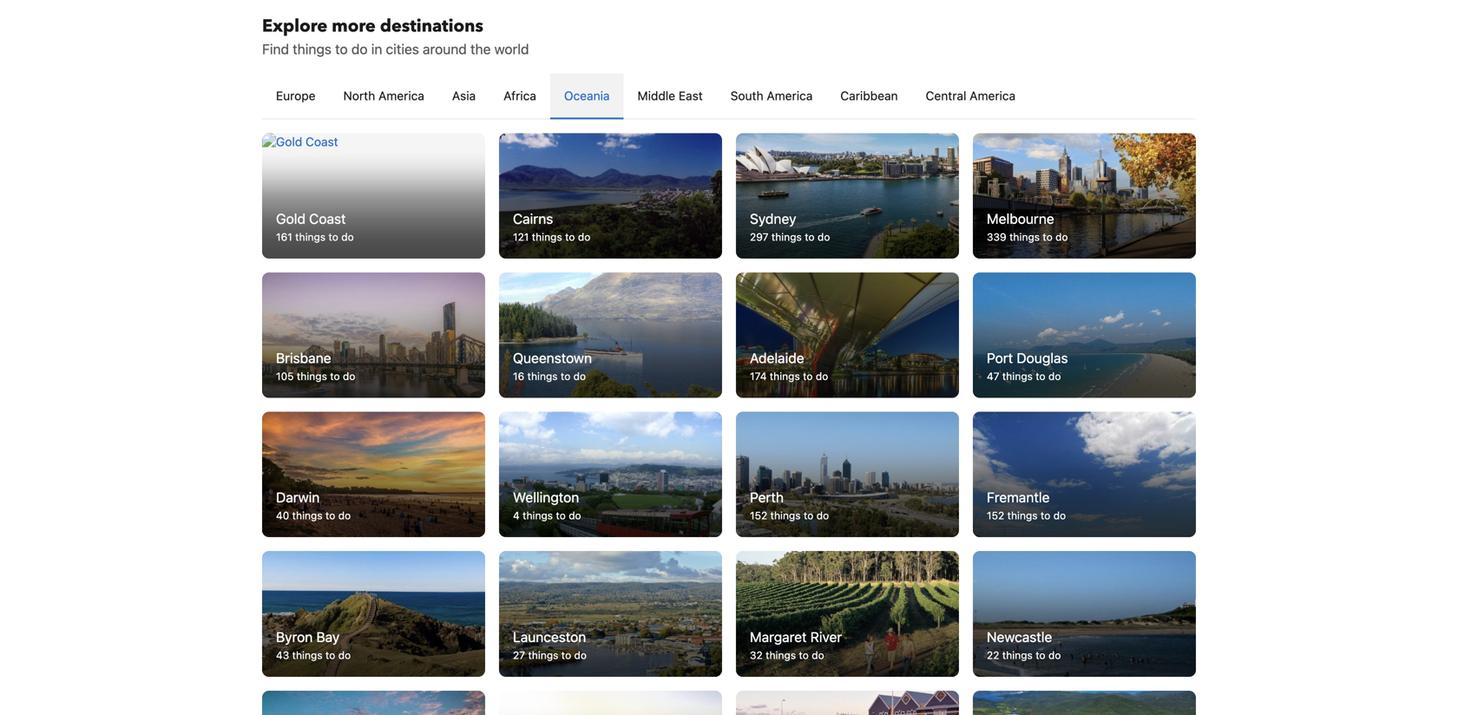 Task type: vqa. For each thing, say whether or not it's contained in the screenshot.


Task type: locate. For each thing, give the bounding box(es) containing it.
central america
[[926, 88, 1016, 103]]

do for cairns
[[578, 231, 591, 243]]

launceston
[[513, 629, 586, 645]]

sydney
[[750, 210, 797, 227]]

fremantle
[[987, 489, 1050, 506]]

caribbean button
[[827, 73, 912, 118]]

north
[[343, 88, 375, 103]]

things down brisbane
[[297, 370, 327, 382]]

1 152 from the left
[[750, 510, 768, 522]]

16
[[513, 370, 525, 382]]

hope valley image
[[499, 691, 722, 715]]

america inside south america button
[[767, 88, 813, 103]]

do for sydney
[[818, 231, 830, 243]]

things
[[293, 41, 332, 57], [295, 231, 326, 243], [532, 231, 562, 243], [772, 231, 802, 243], [1010, 231, 1040, 243], [297, 370, 327, 382], [528, 370, 558, 382], [770, 370, 800, 382], [1003, 370, 1033, 382], [292, 510, 323, 522], [523, 510, 553, 522], [771, 510, 801, 522], [1008, 510, 1038, 522], [292, 649, 323, 661], [528, 649, 559, 661], [766, 649, 796, 661], [1003, 649, 1033, 661]]

things for wellington
[[523, 510, 553, 522]]

asia button
[[438, 73, 490, 118]]

do inside queenstown 16 things to do
[[574, 370, 586, 382]]

do inside the 'launceston 27 things to do'
[[574, 649, 587, 661]]

do inside the wellington 4 things to do
[[569, 510, 581, 522]]

gold
[[276, 210, 306, 227]]

queenstown
[[513, 350, 592, 366]]

things down adelaide
[[770, 370, 800, 382]]

wellington image
[[499, 412, 722, 538]]

byron bay 43 things to do
[[276, 629, 351, 661]]

do inside adelaide 174 things to do
[[816, 370, 829, 382]]

douglas
[[1017, 350, 1069, 366]]

central america button
[[912, 73, 1030, 118]]

africa
[[504, 88, 537, 103]]

to inside the wellington 4 things to do
[[556, 510, 566, 522]]

america inside the central america "button"
[[970, 88, 1016, 103]]

to inside queenstown 16 things to do
[[561, 370, 571, 382]]

south
[[731, 88, 764, 103]]

do inside brisbane 105 things to do
[[343, 370, 356, 382]]

america right 'south'
[[767, 88, 813, 103]]

things inside the wellington 4 things to do
[[523, 510, 553, 522]]

america right north
[[379, 88, 425, 103]]

america for north america
[[379, 88, 425, 103]]

to inside "margaret river 32 things to do"
[[799, 649, 809, 661]]

to inside sydney 297 things to do
[[805, 231, 815, 243]]

3 america from the left
[[970, 88, 1016, 103]]

47
[[987, 370, 1000, 382]]

things down perth
[[771, 510, 801, 522]]

to for perth
[[804, 510, 814, 522]]

port douglas image
[[973, 273, 1196, 398]]

do for darwin
[[338, 510, 351, 522]]

152
[[750, 510, 768, 522], [987, 510, 1005, 522]]

cairns 121 things to do
[[513, 210, 591, 243]]

things down fremantle at the bottom of page
[[1008, 510, 1038, 522]]

things for launceston
[[528, 649, 559, 661]]

to for adelaide
[[803, 370, 813, 382]]

do
[[352, 41, 368, 57], [341, 231, 354, 243], [578, 231, 591, 243], [818, 231, 830, 243], [1056, 231, 1069, 243], [343, 370, 356, 382], [574, 370, 586, 382], [816, 370, 829, 382], [1049, 370, 1061, 382], [338, 510, 351, 522], [569, 510, 581, 522], [817, 510, 829, 522], [1054, 510, 1066, 522], [338, 649, 351, 661], [574, 649, 587, 661], [812, 649, 825, 661], [1049, 649, 1061, 661]]

105
[[276, 370, 294, 382]]

tab list
[[262, 73, 1196, 120]]

things right 47
[[1003, 370, 1033, 382]]

america for south america
[[767, 88, 813, 103]]

newcastle 22 things to do
[[987, 629, 1061, 661]]

2 america from the left
[[767, 88, 813, 103]]

tab list containing europe
[[262, 73, 1196, 120]]

to inside melbourne 339 things to do
[[1043, 231, 1053, 243]]

174
[[750, 370, 767, 382]]

perth image
[[736, 412, 959, 538]]

things inside perth 152 things to do
[[771, 510, 801, 522]]

do inside sydney 297 things to do
[[818, 231, 830, 243]]

152 down perth
[[750, 510, 768, 522]]

0 horizontal spatial america
[[379, 88, 425, 103]]

to inside port douglas 47 things to do
[[1036, 370, 1046, 382]]

do for newcastle
[[1049, 649, 1061, 661]]

22
[[987, 649, 1000, 661]]

america inside north america 'button'
[[379, 88, 425, 103]]

america right the central
[[970, 88, 1016, 103]]

adelaide
[[750, 350, 805, 366]]

things down explore
[[293, 41, 332, 57]]

do inside "fremantle 152 things to do"
[[1054, 510, 1066, 522]]

to inside darwin 40 things to do
[[326, 510, 335, 522]]

to inside cairns 121 things to do
[[565, 231, 575, 243]]

things inside newcastle 22 things to do
[[1003, 649, 1033, 661]]

do inside darwin 40 things to do
[[338, 510, 351, 522]]

things down melbourne
[[1010, 231, 1040, 243]]

do inside cairns 121 things to do
[[578, 231, 591, 243]]

port douglas 47 things to do
[[987, 350, 1069, 382]]

things for sydney
[[772, 231, 802, 243]]

things for darwin
[[292, 510, 323, 522]]

cities
[[386, 41, 419, 57]]

things down byron
[[292, 649, 323, 661]]

do for wellington
[[569, 510, 581, 522]]

do inside perth 152 things to do
[[817, 510, 829, 522]]

things inside port douglas 47 things to do
[[1003, 370, 1033, 382]]

things inside brisbane 105 things to do
[[297, 370, 327, 382]]

things down newcastle
[[1003, 649, 1033, 661]]

0 horizontal spatial 152
[[750, 510, 768, 522]]

world
[[495, 41, 529, 57]]

things inside adelaide 174 things to do
[[770, 370, 800, 382]]

152 inside "fremantle 152 things to do"
[[987, 510, 1005, 522]]

river
[[811, 629, 842, 645]]

1 america from the left
[[379, 88, 425, 103]]

152 down fremantle at the bottom of page
[[987, 510, 1005, 522]]

do for fremantle
[[1054, 510, 1066, 522]]

things down "wellington"
[[523, 510, 553, 522]]

find
[[262, 41, 289, 57]]

do for melbourne
[[1056, 231, 1069, 243]]

to inside newcastle 22 things to do
[[1036, 649, 1046, 661]]

america
[[379, 88, 425, 103], [767, 88, 813, 103], [970, 88, 1016, 103]]

byron bay image
[[262, 551, 485, 677]]

cairns
[[513, 210, 553, 227]]

to inside "fremantle 152 things to do"
[[1041, 510, 1051, 522]]

152 for perth
[[750, 510, 768, 522]]

fremantle 152 things to do
[[987, 489, 1066, 522]]

152 inside perth 152 things to do
[[750, 510, 768, 522]]

things down coast
[[295, 231, 326, 243]]

to for wellington
[[556, 510, 566, 522]]

things inside "fremantle 152 things to do"
[[1008, 510, 1038, 522]]

things inside queenstown 16 things to do
[[528, 370, 558, 382]]

things inside "gold coast 161 things to do"
[[295, 231, 326, 243]]

152 for fremantle
[[987, 510, 1005, 522]]

byron
[[276, 629, 313, 645]]

things for adelaide
[[770, 370, 800, 382]]

things for cairns
[[532, 231, 562, 243]]

1 horizontal spatial 152
[[987, 510, 1005, 522]]

to inside the 'launceston 27 things to do'
[[562, 649, 571, 661]]

do for queenstown
[[574, 370, 586, 382]]

africa button
[[490, 73, 550, 118]]

do inside "gold coast 161 things to do"
[[341, 231, 354, 243]]

to inside brisbane 105 things to do
[[330, 370, 340, 382]]

things down the cairns at left top
[[532, 231, 562, 243]]

to
[[335, 41, 348, 57], [329, 231, 339, 243], [565, 231, 575, 243], [805, 231, 815, 243], [1043, 231, 1053, 243], [330, 370, 340, 382], [561, 370, 571, 382], [803, 370, 813, 382], [1036, 370, 1046, 382], [326, 510, 335, 522], [556, 510, 566, 522], [804, 510, 814, 522], [1041, 510, 1051, 522], [326, 649, 335, 661], [562, 649, 571, 661], [799, 649, 809, 661], [1036, 649, 1046, 661]]

island beach image
[[262, 691, 485, 715]]

1 horizontal spatial america
[[767, 88, 813, 103]]

to inside adelaide 174 things to do
[[803, 370, 813, 382]]

to for brisbane
[[330, 370, 340, 382]]

do for brisbane
[[343, 370, 356, 382]]

launceston image
[[499, 551, 722, 677]]

things inside cairns 121 things to do
[[532, 231, 562, 243]]

things down sydney
[[772, 231, 802, 243]]

things inside "margaret river 32 things to do"
[[766, 649, 796, 661]]

2 152 from the left
[[987, 510, 1005, 522]]

things inside explore more destinations find things to do in cities around the world
[[293, 41, 332, 57]]

things down the darwin on the left bottom
[[292, 510, 323, 522]]

to inside perth 152 things to do
[[804, 510, 814, 522]]

to for newcastle
[[1036, 649, 1046, 661]]

things down launceston
[[528, 649, 559, 661]]

things inside melbourne 339 things to do
[[1010, 231, 1040, 243]]

cairns image
[[499, 133, 722, 259]]

things inside the 'launceston 27 things to do'
[[528, 649, 559, 661]]

do for perth
[[817, 510, 829, 522]]

adelaide 174 things to do
[[750, 350, 829, 382]]

east
[[679, 88, 703, 103]]

things down margaret
[[766, 649, 796, 661]]

do inside newcastle 22 things to do
[[1049, 649, 1061, 661]]

to inside byron bay 43 things to do
[[326, 649, 335, 661]]

things inside sydney 297 things to do
[[772, 231, 802, 243]]

perth 152 things to do
[[750, 489, 829, 522]]

2 horizontal spatial america
[[970, 88, 1016, 103]]

do inside melbourne 339 things to do
[[1056, 231, 1069, 243]]

the
[[471, 41, 491, 57]]

things inside darwin 40 things to do
[[292, 510, 323, 522]]

to for sydney
[[805, 231, 815, 243]]

things down queenstown
[[528, 370, 558, 382]]

destinations
[[380, 14, 484, 38]]

things for newcastle
[[1003, 649, 1033, 661]]



Task type: describe. For each thing, give the bounding box(es) containing it.
27
[[513, 649, 525, 661]]

darwin 40 things to do
[[276, 489, 351, 522]]

perth
[[750, 489, 784, 506]]

darwin
[[276, 489, 320, 506]]

do inside "margaret river 32 things to do"
[[812, 649, 825, 661]]

fremantle image
[[973, 412, 1196, 538]]

to for launceston
[[562, 649, 571, 661]]

in
[[371, 41, 382, 57]]

melbourne
[[987, 210, 1055, 227]]

launceston 27 things to do
[[513, 629, 587, 661]]

darwin image
[[262, 412, 485, 538]]

to for cairns
[[565, 231, 575, 243]]

explore more destinations find things to do in cities around the world
[[262, 14, 529, 57]]

297
[[750, 231, 769, 243]]

40
[[276, 510, 289, 522]]

melbourne image
[[973, 133, 1196, 259]]

middle east button
[[624, 73, 717, 118]]

melbourne 339 things to do
[[987, 210, 1069, 243]]

121
[[513, 231, 529, 243]]

brisbane
[[276, 350, 331, 366]]

brisbane image
[[262, 273, 485, 398]]

north america
[[343, 88, 425, 103]]

middle east
[[638, 88, 703, 103]]

do inside port douglas 47 things to do
[[1049, 370, 1061, 382]]

port
[[987, 350, 1013, 366]]

to for melbourne
[[1043, 231, 1053, 243]]

europe button
[[262, 73, 330, 118]]

north america button
[[330, 73, 438, 118]]

do for launceston
[[574, 649, 587, 661]]

to for queenstown
[[561, 370, 571, 382]]

32
[[750, 649, 763, 661]]

oceania button
[[550, 73, 624, 118]]

things for melbourne
[[1010, 231, 1040, 243]]

do for adelaide
[[816, 370, 829, 382]]

central
[[926, 88, 967, 103]]

wellington
[[513, 489, 579, 506]]

margaret
[[750, 629, 807, 645]]

sydney 297 things to do
[[750, 210, 830, 243]]

caribbean
[[841, 88, 898, 103]]

asia
[[452, 88, 476, 103]]

4
[[513, 510, 520, 522]]

sydney image
[[736, 133, 959, 259]]

to inside explore more destinations find things to do in cities around the world
[[335, 41, 348, 57]]

south america
[[731, 88, 813, 103]]

oceania
[[564, 88, 610, 103]]

coast
[[309, 210, 346, 227]]

things inside byron bay 43 things to do
[[292, 649, 323, 661]]

margaret river image
[[736, 551, 959, 677]]

things for perth
[[771, 510, 801, 522]]

bay
[[316, 629, 340, 645]]

around
[[423, 41, 467, 57]]

161
[[276, 231, 292, 243]]

newcastle image
[[973, 551, 1196, 677]]

do inside byron bay 43 things to do
[[338, 649, 351, 661]]

queenstown image
[[499, 273, 722, 398]]

to for fremantle
[[1041, 510, 1051, 522]]

explore
[[262, 14, 328, 38]]

to for darwin
[[326, 510, 335, 522]]

gold coast image
[[262, 133, 485, 259]]

europe
[[276, 88, 316, 103]]

to inside "gold coast 161 things to do"
[[329, 231, 339, 243]]

margaret river 32 things to do
[[750, 629, 842, 661]]

43
[[276, 649, 289, 661]]

queenstown 16 things to do
[[513, 350, 592, 382]]

things for brisbane
[[297, 370, 327, 382]]

339
[[987, 231, 1007, 243]]

things for fremantle
[[1008, 510, 1038, 522]]

wellington 4 things to do
[[513, 489, 581, 522]]

adelaide image
[[736, 273, 959, 398]]

south america button
[[717, 73, 827, 118]]

more
[[332, 14, 376, 38]]

brisbane 105 things to do
[[276, 350, 356, 382]]

middle
[[638, 88, 676, 103]]

america for central america
[[970, 88, 1016, 103]]

do inside explore more destinations find things to do in cities around the world
[[352, 41, 368, 57]]

things for queenstown
[[528, 370, 558, 382]]

airlie beach image
[[973, 691, 1196, 715]]

gold coast 161 things to do
[[276, 210, 354, 243]]

newcastle
[[987, 629, 1053, 645]]

busselton image
[[736, 691, 959, 715]]



